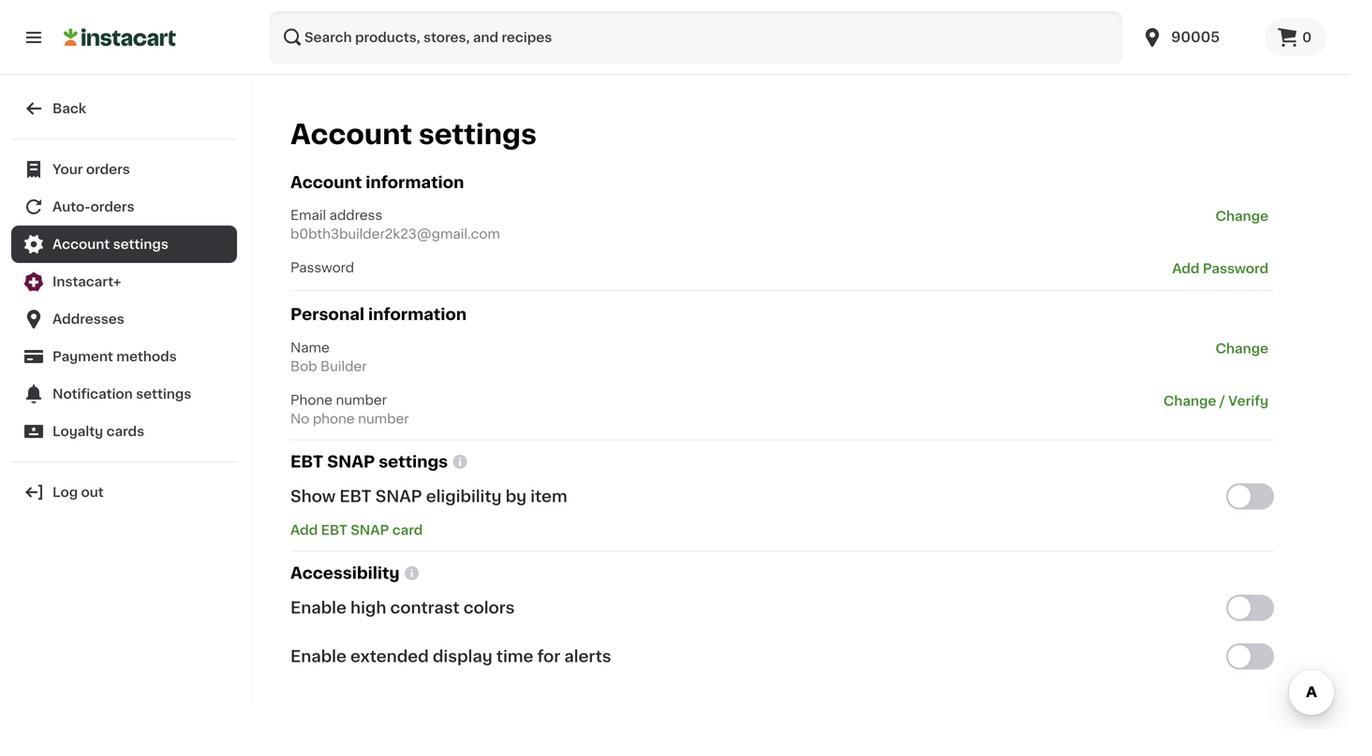 Task type: locate. For each thing, give the bounding box(es) containing it.
email
[[290, 209, 326, 222]]

1 vertical spatial account
[[290, 175, 362, 191]]

enable
[[290, 600, 347, 616], [290, 649, 347, 665]]

0 vertical spatial change
[[1216, 210, 1269, 223]]

90005 button
[[1130, 11, 1265, 64], [1141, 11, 1254, 64]]

account settings link
[[11, 226, 237, 263]]

ebt snap settings
[[290, 454, 448, 470]]

auto-orders
[[52, 201, 135, 214]]

enable for enable extended display time for alerts
[[290, 649, 347, 665]]

your orders
[[52, 163, 130, 176]]

0 vertical spatial ebt
[[290, 454, 324, 470]]

add ebt snap card
[[290, 524, 423, 537]]

orders up auto-orders
[[86, 163, 130, 176]]

enable down accessibility
[[290, 600, 347, 616]]

information down b0bth3builder2k23@gmail.com
[[368, 307, 467, 323]]

change up add password
[[1216, 210, 1269, 223]]

auto-orders link
[[11, 188, 237, 226]]

0 vertical spatial orders
[[86, 163, 130, 176]]

orders for auto-orders
[[90, 201, 135, 214]]

None search field
[[270, 11, 1123, 64]]

snap
[[327, 454, 375, 470], [375, 489, 422, 505], [351, 524, 389, 537]]

ebt down show
[[321, 524, 347, 537]]

1 vertical spatial change
[[1216, 342, 1269, 355]]

account settings up "instacart+" link
[[52, 238, 168, 251]]

0 vertical spatial information
[[366, 175, 464, 191]]

1 vertical spatial orders
[[90, 201, 135, 214]]

addresses link
[[11, 301, 237, 338]]

alerts
[[564, 649, 611, 665]]

methods
[[116, 350, 177, 364]]

ebt up add ebt snap card link
[[340, 489, 372, 505]]

orders
[[86, 163, 130, 176], [90, 201, 135, 214]]

enable high contrast colors
[[290, 600, 515, 616]]

orders for your orders
[[86, 163, 130, 176]]

2 vertical spatial snap
[[351, 524, 389, 537]]

change button up verify
[[1210, 339, 1274, 359]]

1 horizontal spatial password
[[1203, 262, 1269, 276]]

1 vertical spatial snap
[[375, 489, 422, 505]]

information up email address b0bth3builder2k23@gmail.com
[[366, 175, 464, 191]]

builder
[[321, 360, 367, 373]]

1 horizontal spatial account settings
[[290, 121, 537, 148]]

addresses
[[52, 313, 124, 326]]

password
[[290, 262, 354, 275], [1203, 262, 1269, 276]]

1 vertical spatial add
[[290, 524, 318, 537]]

Search field
[[270, 11, 1123, 64]]

1 horizontal spatial add
[[1172, 262, 1200, 276]]

change up verify
[[1216, 342, 1269, 355]]

enable for enable high contrast colors
[[290, 600, 347, 616]]

verify
[[1229, 395, 1269, 408]]

by
[[506, 489, 527, 505]]

item
[[531, 489, 568, 505]]

1 vertical spatial number
[[358, 413, 409, 426]]

notification settings
[[52, 388, 191, 401]]

0 vertical spatial add
[[1172, 262, 1200, 276]]

number up phone
[[336, 394, 387, 407]]

accessibility
[[290, 566, 400, 582]]

0 horizontal spatial add
[[290, 524, 318, 537]]

number up ebt snap settings
[[358, 413, 409, 426]]

name
[[290, 341, 330, 355]]

change button up add password
[[1210, 206, 1274, 227]]

account up instacart+
[[52, 238, 110, 251]]

change for personal information
[[1216, 342, 1269, 355]]

auto-
[[52, 201, 90, 214]]

change inside button
[[1164, 395, 1217, 408]]

name bob builder
[[290, 341, 367, 373]]

account settings
[[290, 121, 537, 148], [52, 238, 168, 251]]

payment methods link
[[11, 338, 237, 376]]

ebt
[[290, 454, 324, 470], [340, 489, 372, 505], [321, 524, 347, 537]]

snap down phone
[[327, 454, 375, 470]]

2 change button from the top
[[1210, 339, 1274, 359]]

change left /
[[1164, 395, 1217, 408]]

settings inside notification settings link
[[136, 388, 191, 401]]

information for personal information
[[368, 307, 467, 323]]

payment
[[52, 350, 113, 364]]

log out
[[52, 486, 104, 499]]

for
[[537, 649, 561, 665]]

password inside add password button
[[1203, 262, 1269, 276]]

0 vertical spatial enable
[[290, 600, 347, 616]]

change button for account information
[[1210, 206, 1274, 227]]

bob
[[290, 360, 317, 373]]

orders up account settings link
[[90, 201, 135, 214]]

out
[[81, 486, 104, 499]]

add
[[1172, 262, 1200, 276], [290, 524, 318, 537]]

change / verify
[[1164, 395, 1269, 408]]

payment methods
[[52, 350, 177, 364]]

2 vertical spatial ebt
[[321, 524, 347, 537]]

enable left extended
[[290, 649, 347, 665]]

add for add ebt snap card
[[290, 524, 318, 537]]

1 enable from the top
[[290, 600, 347, 616]]

extended
[[350, 649, 429, 665]]

1 vertical spatial information
[[368, 307, 467, 323]]

information
[[366, 175, 464, 191], [368, 307, 467, 323]]

0 vertical spatial change button
[[1210, 206, 1274, 227]]

account settings up account information
[[290, 121, 537, 148]]

2 enable from the top
[[290, 649, 347, 665]]

ebt up show
[[290, 454, 324, 470]]

eligibility
[[426, 489, 502, 505]]

add inside button
[[1172, 262, 1200, 276]]

change button for personal information
[[1210, 339, 1274, 359]]

1 change button from the top
[[1210, 206, 1274, 227]]

account
[[290, 121, 412, 148], [290, 175, 362, 191], [52, 238, 110, 251]]

account up account information
[[290, 121, 412, 148]]

0 button
[[1265, 19, 1327, 56]]

snap up 'card'
[[375, 489, 422, 505]]

number
[[336, 394, 387, 407], [358, 413, 409, 426]]

snap left 'card'
[[351, 524, 389, 537]]

1 vertical spatial ebt
[[340, 489, 372, 505]]

phone
[[313, 413, 355, 426]]

0 vertical spatial account settings
[[290, 121, 537, 148]]

log
[[52, 486, 78, 499]]

1 vertical spatial change button
[[1210, 339, 1274, 359]]

1 vertical spatial enable
[[290, 649, 347, 665]]

account up email
[[290, 175, 362, 191]]

change
[[1216, 210, 1269, 223], [1216, 342, 1269, 355], [1164, 395, 1217, 408]]

settings
[[419, 121, 537, 148], [113, 238, 168, 251], [136, 388, 191, 401], [379, 454, 448, 470]]

cards
[[106, 425, 144, 439]]

change button
[[1210, 206, 1274, 227], [1210, 339, 1274, 359]]

2 vertical spatial account
[[52, 238, 110, 251]]

2 vertical spatial change
[[1164, 395, 1217, 408]]

0 horizontal spatial account settings
[[52, 238, 168, 251]]



Task type: vqa. For each thing, say whether or not it's contained in the screenshot.
number
yes



Task type: describe. For each thing, give the bounding box(es) containing it.
no
[[290, 413, 309, 426]]

back link
[[11, 90, 237, 127]]

information for account information
[[366, 175, 464, 191]]

0
[[1303, 31, 1312, 44]]

phone number no phone number
[[290, 394, 409, 426]]

contrast
[[390, 600, 460, 616]]

loyalty cards link
[[11, 413, 237, 451]]

loyalty
[[52, 425, 103, 439]]

instacart logo image
[[64, 26, 176, 49]]

account information
[[290, 175, 464, 191]]

add for add password
[[1172, 262, 1200, 276]]

log out link
[[11, 474, 237, 512]]

address
[[330, 209, 383, 222]]

2 90005 button from the left
[[1141, 11, 1254, 64]]

add password button
[[1167, 259, 1274, 279]]

ebt for show
[[340, 489, 372, 505]]

loyalty cards
[[52, 425, 144, 439]]

instacart+ link
[[11, 263, 237, 301]]

notification
[[52, 388, 133, 401]]

b0bth3builder2k23@gmail.com
[[290, 228, 500, 241]]

your orders link
[[11, 151, 237, 188]]

change for account information
[[1216, 210, 1269, 223]]

notification settings link
[[11, 376, 237, 413]]

ebt for add
[[321, 524, 347, 537]]

show ebt snap eligibility by item
[[290, 489, 568, 505]]

snap for add ebt snap card
[[351, 524, 389, 537]]

90005
[[1171, 30, 1220, 44]]

add ebt snap card link
[[290, 524, 423, 537]]

add password
[[1172, 262, 1269, 276]]

your
[[52, 163, 83, 176]]

0 vertical spatial snap
[[327, 454, 375, 470]]

high
[[350, 600, 386, 616]]

time
[[496, 649, 533, 665]]

settings inside account settings link
[[113, 238, 168, 251]]

show
[[290, 489, 336, 505]]

card
[[392, 524, 423, 537]]

change / verify button
[[1158, 391, 1274, 412]]

0 vertical spatial number
[[336, 394, 387, 407]]

1 90005 button from the left
[[1130, 11, 1265, 64]]

back
[[52, 102, 86, 115]]

personal information
[[290, 307, 467, 323]]

phone
[[290, 394, 333, 407]]

/
[[1220, 395, 1225, 408]]

0 vertical spatial account
[[290, 121, 412, 148]]

display
[[433, 649, 493, 665]]

colors
[[464, 600, 515, 616]]

0 horizontal spatial password
[[290, 262, 354, 275]]

enable extended display time for alerts
[[290, 649, 611, 665]]

snap for show ebt snap eligibility by item
[[375, 489, 422, 505]]

instacart+
[[52, 275, 121, 289]]

1 vertical spatial account settings
[[52, 238, 168, 251]]

personal
[[290, 307, 365, 323]]

email address b0bth3builder2k23@gmail.com
[[290, 209, 500, 241]]



